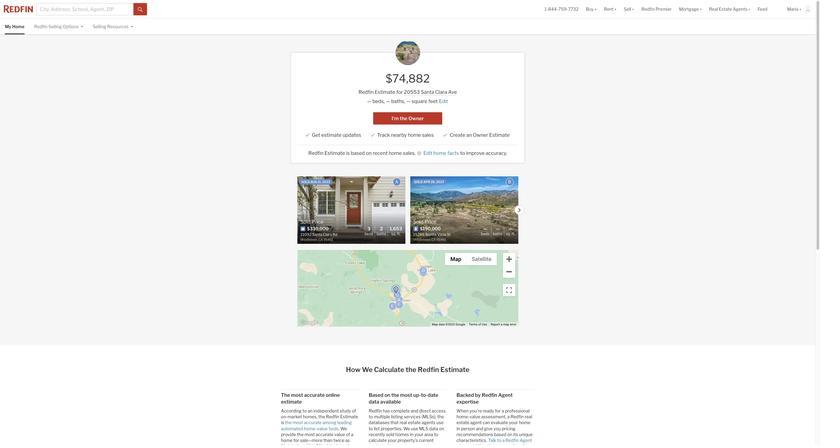 Task type: locate. For each thing, give the bounding box(es) containing it.
1 horizontal spatial market
[[369, 444, 383, 446]]

redfin right by on the right
[[482, 393, 498, 399]]

2 sold from the left
[[415, 180, 423, 184]]

estimate down get estimate updates
[[325, 150, 345, 156]]

real
[[525, 415, 533, 420], [400, 421, 407, 426]]

a inside region
[[398, 297, 401, 302]]

is
[[346, 150, 350, 156], [281, 421, 284, 426]]

owner inside the i'm the owner button
[[409, 116, 424, 122]]

0 horizontal spatial market
[[288, 415, 302, 420]]

0 vertical spatial map
[[451, 256, 462, 263]]

1 vertical spatial owner
[[473, 132, 489, 138]]

1 horizontal spatial is
[[346, 150, 350, 156]]

redfin inside redfin premier button
[[642, 7, 655, 12]]

backed
[[457, 393, 474, 399]]

and
[[411, 409, 419, 414], [476, 426, 484, 432]]

accurate inside the we provide the most accurate value of a home for sale—more than twice as likely to be within 3% of the hom
[[316, 432, 334, 438]]

1 horizontal spatial edit
[[439, 99, 448, 104]]

a inside the we provide the most accurate value of a home for sale—more than twice as likely to be within 3% of the hom
[[351, 432, 354, 438]]

▾ right rent
[[615, 7, 617, 12]]

ave
[[449, 89, 457, 95]]

we provide the most accurate value of a home for sale—more than twice as likely to be within 3% of the hom
[[281, 426, 358, 446]]

▾ right agents
[[749, 7, 751, 12]]

value inside when you're ready for a professional home-value assessment, a redfin real estate agent can evaluate your home in person and give you pricing recommendations based on its unique characteristics.
[[470, 415, 481, 420]]

estate
[[408, 421, 421, 426], [457, 421, 470, 426]]

for up the assessment,
[[495, 409, 501, 414]]

satellite button
[[467, 253, 497, 266]]

for inside when you're ready for a professional home-value assessment, a redfin real estate agent can evaluate your home in person and give you pricing recommendations based on its unique characteristics.
[[495, 409, 501, 414]]

selling inside selling resources ▾
[[93, 24, 106, 29]]

a down "professional"
[[508, 415, 510, 420]]

on inside when you're ready for a professional home-value assessment, a redfin real estate agent can evaluate your home in person and give you pricing recommendations based on its unique characteristics.
[[508, 432, 513, 438]]

unique
[[519, 432, 533, 438]]

2 horizontal spatial we
[[404, 426, 410, 432]]

0 horizontal spatial map
[[432, 323, 438, 326]]

home- inside when you're ready for a professional home-value assessment, a redfin real estate agent can evaluate your home in person and give you pricing recommendations based on its unique characteristics.
[[457, 415, 470, 420]]

owner down square at the right
[[409, 116, 424, 122]]

agent inside backed by redfin agent expertise
[[499, 393, 513, 399]]

santa
[[421, 89, 435, 95]]

home up unique
[[519, 421, 531, 426]]

value.
[[384, 444, 396, 446]]

sold for b
[[415, 180, 423, 184]]

1 horizontal spatial home-
[[457, 415, 470, 420]]

estimate
[[322, 132, 342, 138], [281, 400, 302, 405]]

area
[[425, 432, 433, 438]]

1 horizontal spatial for
[[397, 89, 403, 95]]

0 horizontal spatial use
[[411, 426, 418, 432]]

online
[[326, 393, 340, 399]]

0 horizontal spatial —
[[367, 99, 372, 104]]

mortgage ▾ button
[[676, 0, 706, 18]]

use
[[437, 421, 444, 426], [411, 426, 418, 432]]

an right create
[[467, 132, 472, 138]]

2 vertical spatial value
[[335, 432, 345, 438]]

ready
[[483, 409, 494, 414]]

0 vertical spatial and
[[411, 409, 419, 414]]

2 estate from the left
[[457, 421, 470, 426]]

0 horizontal spatial estate
[[408, 421, 421, 426]]

an inside according to an independent study of on-market homes, the redfin estimate is
[[308, 409, 313, 414]]

1 vertical spatial and
[[476, 426, 484, 432]]

0 vertical spatial for
[[397, 89, 403, 95]]

redfin inside according to an independent study of on-market homes, the redfin estimate is
[[326, 415, 340, 420]]

your up pricing
[[509, 421, 518, 426]]

0 horizontal spatial real
[[400, 421, 407, 426]]

home
[[408, 132, 421, 138], [389, 150, 402, 156], [434, 150, 447, 156], [519, 421, 531, 426], [281, 438, 293, 444]]

home inside when you're ready for a professional home-value assessment, a redfin real estate agent can evaluate your home in person and give you pricing recommendations based on its unique characteristics.
[[519, 421, 531, 426]]

home-
[[457, 415, 470, 420], [304, 426, 317, 432]]

0 horizontal spatial your
[[388, 438, 397, 444]]

an
[[467, 132, 472, 138], [308, 409, 313, 414]]

estimate up beds,
[[375, 89, 396, 95]]

menu bar
[[446, 253, 497, 266]]

on left its
[[508, 432, 513, 438]]

redfin down get
[[309, 150, 324, 156]]

redfin right the home
[[34, 24, 48, 29]]

2 horizontal spatial your
[[509, 421, 518, 426]]

1 horizontal spatial selling
[[93, 24, 106, 29]]

the down independent
[[319, 415, 325, 420]]

edit button
[[439, 99, 449, 104]]

home- inside the most accurate among leading automated home-value tools.
[[304, 426, 317, 432]]

estate
[[719, 7, 733, 12]]

edit home facts to improve accuracy.
[[424, 150, 507, 156]]

0 vertical spatial data
[[439, 323, 445, 326]]

1 horizontal spatial in
[[457, 426, 460, 432]]

data left ©2023
[[439, 323, 445, 326]]

according to an independent study of on-market homes, the redfin estimate is
[[281, 409, 358, 426]]

accuracy.
[[486, 150, 507, 156]]

is down updates
[[346, 150, 350, 156]]

redfin up to-
[[418, 366, 439, 374]]

data down based
[[369, 400, 380, 405]]

twice
[[334, 438, 345, 444]]

and up the services
[[411, 409, 419, 414]]

redfin up among
[[326, 415, 340, 420]]

a down the 'leading'
[[351, 432, 354, 438]]

▾ inside redfin selling options ▾
[[81, 23, 83, 29]]

satellite
[[472, 256, 492, 263]]

accurate left online
[[304, 393, 325, 399]]

home- down 'homes,' in the bottom of the page
[[304, 426, 317, 432]]

— left beds,
[[367, 99, 372, 104]]

0 vertical spatial agent
[[499, 393, 513, 399]]

1 horizontal spatial 2023
[[436, 180, 444, 184]]

accurate up "than"
[[316, 432, 334, 438]]

0 horizontal spatial an
[[308, 409, 313, 414]]

1 sold from the left
[[301, 180, 310, 184]]

person
[[461, 426, 475, 432]]

real estate agents ▾ link
[[710, 0, 751, 18]]

2 vertical spatial data
[[430, 426, 439, 432]]

sold left apr
[[415, 180, 423, 184]]

2 vertical spatial accurate
[[316, 432, 334, 438]]

of inside according to an independent study of on-market homes, the redfin estimate is
[[352, 409, 356, 414]]

most up the "automated"
[[293, 421, 303, 426]]

sales
[[422, 132, 434, 138]]

edit down sales
[[424, 150, 433, 156]]

of right study
[[352, 409, 356, 414]]

1 selling from the left
[[48, 24, 62, 29]]

1 horizontal spatial owner
[[473, 132, 489, 138]]

home- for you're
[[457, 415, 470, 420]]

value
[[470, 415, 481, 420], [317, 426, 328, 432], [335, 432, 345, 438]]

map button
[[446, 253, 467, 266]]

track nearby home sales
[[377, 132, 434, 138]]

sell ▾ button
[[624, 0, 635, 18]]

1 horizontal spatial sold
[[415, 180, 423, 184]]

0 horizontal spatial edit
[[424, 150, 433, 156]]

the
[[400, 116, 408, 122], [406, 366, 417, 374], [392, 393, 399, 399], [319, 415, 325, 420], [438, 415, 444, 420], [285, 421, 292, 426], [297, 432, 304, 438], [329, 444, 336, 446]]

a
[[501, 323, 503, 326], [502, 409, 504, 414], [508, 415, 510, 420], [351, 432, 354, 438], [503, 438, 505, 444]]

resources
[[107, 24, 129, 29]]

redfin up multiple
[[369, 409, 382, 414]]

1 horizontal spatial and
[[476, 426, 484, 432]]

accurate inside the most accurate online estimate
[[304, 393, 325, 399]]

most up sale—more
[[305, 432, 315, 438]]

value down the you're
[[470, 415, 481, 420]]

the inside the most accurate among leading automated home-value tools.
[[285, 421, 292, 426]]

redfin inside when you're ready for a professional home-value assessment, a redfin real estate agent can evaluate your home in person and give you pricing recommendations based on its unique characteristics.
[[511, 415, 524, 420]]

d
[[422, 268, 425, 273]]

74,882
[[393, 72, 430, 85]]

0 vertical spatial market
[[288, 415, 302, 420]]

1 estate from the left
[[408, 421, 421, 426]]

▾ right the options
[[81, 23, 83, 29]]

0 horizontal spatial value
[[317, 426, 328, 432]]

real down "professional"
[[525, 415, 533, 420]]

agent down unique
[[520, 438, 532, 444]]

most inside the most accurate online estimate
[[291, 393, 303, 399]]

how we calculate the redfin estimate
[[346, 366, 470, 374]]

next image
[[518, 208, 522, 212]]

0 horizontal spatial in
[[410, 432, 414, 438]]

calculate
[[374, 366, 405, 374]]

0 horizontal spatial we
[[341, 426, 347, 432]]

1 horizontal spatial map
[[451, 256, 462, 263]]

2023 right 11,
[[322, 180, 330, 184]]

we up homes
[[404, 426, 410, 432]]

selling left the options
[[48, 24, 62, 29]]

based down you
[[495, 432, 507, 438]]

0 horizontal spatial for
[[294, 438, 299, 444]]

2 vertical spatial for
[[294, 438, 299, 444]]

2023
[[322, 180, 330, 184], [436, 180, 444, 184]]

3 — from the left
[[407, 99, 411, 104]]

1 horizontal spatial —
[[386, 99, 390, 104]]

1 horizontal spatial real
[[525, 415, 533, 420]]

available
[[381, 400, 401, 405]]

1 vertical spatial real
[[400, 421, 407, 426]]

1 horizontal spatial data
[[430, 426, 439, 432]]

$ 74,882
[[386, 72, 430, 85]]

data inside redfin has complete and direct access to multiple listing services (mlss), the databases that real estate agents use to list properties. we use mls data on recently sold homes in your area to calculate your property's current market value.
[[430, 426, 439, 432]]

edit down clara
[[439, 99, 448, 104]]

0 vertical spatial owner
[[409, 116, 424, 122]]

0 vertical spatial home-
[[457, 415, 470, 420]]

1 horizontal spatial b
[[509, 179, 512, 185]]

use right agents
[[437, 421, 444, 426]]

1 vertical spatial an
[[308, 409, 313, 414]]

real inside redfin has complete and direct access to multiple listing services (mlss), the databases that real estate agents use to list properties. we use mls data on recently sold homes in your area to calculate your property's current market value.
[[400, 421, 407, 426]]

estate inside when you're ready for a professional home-value assessment, a redfin real estate agent can evaluate your home in person and give you pricing recommendations based on its unique characteristics.
[[457, 421, 470, 426]]

services
[[404, 415, 421, 420]]

▾ right buy
[[595, 7, 597, 12]]

2 2023 from the left
[[436, 180, 444, 184]]

sold left aug
[[301, 180, 310, 184]]

to up 'homes,' in the bottom of the page
[[303, 409, 307, 414]]

redfin inside redfin has complete and direct access to multiple listing services (mlss), the databases that real estate agents use to list properties. we use mls data on recently sold homes in your area to calculate your property's current market value.
[[369, 409, 382, 414]]

create an owner estimate
[[450, 132, 510, 138]]

in left person
[[457, 426, 460, 432]]

redfin inside redfin selling options ▾
[[34, 24, 48, 29]]

rent
[[604, 7, 614, 12]]

the right i'm
[[400, 116, 408, 122]]

1 vertical spatial in
[[410, 432, 414, 438]]

for up be
[[294, 438, 299, 444]]

most left up-
[[400, 393, 413, 399]]

the down "than"
[[329, 444, 336, 446]]

0 horizontal spatial owner
[[409, 116, 424, 122]]

0 vertical spatial edit
[[439, 99, 448, 104]]

0 horizontal spatial and
[[411, 409, 419, 414]]

on up 'available'
[[385, 393, 391, 399]]

1 vertical spatial value
[[317, 426, 328, 432]]

when you're ready for a professional home-value assessment, a redfin real estate agent can evaluate your home in person and give you pricing recommendations based on its unique characteristics.
[[457, 409, 533, 444]]

my home
[[5, 24, 24, 29]]

estate up person
[[457, 421, 470, 426]]

home- down when
[[457, 415, 470, 420]]

list
[[374, 426, 380, 432]]

1 horizontal spatial your
[[415, 432, 424, 438]]

map left ©2023
[[432, 323, 438, 326]]

20553
[[404, 89, 420, 95]]

of up as
[[346, 432, 350, 438]]

0 vertical spatial in
[[457, 426, 460, 432]]

0 vertical spatial value
[[470, 415, 481, 420]]

1 vertical spatial data
[[369, 400, 380, 405]]

1 horizontal spatial we
[[362, 366, 373, 374]]

can
[[483, 421, 490, 426]]

to
[[461, 150, 465, 156], [303, 409, 307, 414], [369, 415, 373, 420], [369, 426, 373, 432], [434, 432, 439, 438], [498, 438, 502, 444], [292, 444, 296, 446]]

1 horizontal spatial estate
[[457, 421, 470, 426]]

0 vertical spatial use
[[437, 421, 444, 426]]

its
[[514, 432, 519, 438]]

1 2023 from the left
[[322, 180, 330, 184]]

the up 'available'
[[392, 393, 399, 399]]

for up baths,
[[397, 89, 403, 95]]

value up the twice
[[335, 432, 345, 438]]

in up 'property's'
[[410, 432, 414, 438]]

real
[[710, 7, 719, 12]]

0 vertical spatial real
[[525, 415, 533, 420]]

2023 for a
[[322, 180, 330, 184]]

feed button
[[755, 0, 784, 18]]

in inside when you're ready for a professional home-value assessment, a redfin real estate agent can evaluate your home in person and give you pricing recommendations based on its unique characteristics.
[[457, 426, 460, 432]]

0 horizontal spatial selling
[[48, 24, 62, 29]]

square
[[412, 99, 428, 104]]

0 vertical spatial your
[[509, 421, 518, 426]]

▾ inside selling resources ▾
[[131, 23, 133, 29]]

value down among
[[317, 426, 328, 432]]

market down 'according'
[[288, 415, 302, 420]]

give
[[485, 426, 493, 432]]

property's
[[398, 438, 418, 444]]

talk to a redfin agent link
[[488, 438, 532, 444]]

agent
[[471, 421, 482, 426]]

value inside the most accurate among leading automated home-value tools.
[[317, 426, 328, 432]]

apr
[[424, 180, 430, 184]]

1 vertical spatial home-
[[304, 426, 317, 432]]

0 horizontal spatial estimate
[[281, 400, 302, 405]]

1 horizontal spatial value
[[335, 432, 345, 438]]

map inside popup button
[[451, 256, 462, 263]]

agent up "professional"
[[499, 393, 513, 399]]

1 vertical spatial map
[[432, 323, 438, 326]]

home
[[12, 24, 24, 29]]

1 vertical spatial market
[[369, 444, 383, 446]]

to right talk at bottom right
[[498, 438, 502, 444]]

1 horizontal spatial estimate
[[322, 132, 342, 138]]

0 vertical spatial a
[[395, 179, 399, 185]]

to inside the we provide the most accurate value of a home for sale—more than twice as likely to be within 3% of the hom
[[292, 444, 296, 446]]

submit search image
[[138, 7, 143, 12]]

use left 'mls'
[[411, 426, 418, 432]]

redfin left premier
[[642, 7, 655, 12]]

b inside map region
[[396, 293, 399, 298]]

0 horizontal spatial 2023
[[322, 180, 330, 184]]

is down the on-
[[281, 421, 284, 426]]

based down updates
[[351, 150, 365, 156]]

▾ right mortgage
[[700, 7, 702, 12]]

1 vertical spatial is
[[281, 421, 284, 426]]

▾
[[595, 7, 597, 12], [615, 7, 617, 12], [633, 7, 635, 12], [700, 7, 702, 12], [749, 7, 751, 12], [800, 7, 802, 12], [81, 23, 83, 29], [131, 23, 133, 29]]

has
[[383, 409, 390, 414]]

1 vertical spatial your
[[415, 432, 424, 438]]

pricing
[[502, 426, 516, 432]]

your
[[509, 421, 518, 426], [415, 432, 424, 438], [388, 438, 397, 444]]

in
[[457, 426, 460, 432], [410, 432, 414, 438]]

1 vertical spatial use
[[411, 426, 418, 432]]

we right how
[[362, 366, 373, 374]]

your inside when you're ready for a professional home-value assessment, a redfin real estate agent can evaluate your home in person and give you pricing recommendations based on its unique characteristics.
[[509, 421, 518, 426]]

your up value.
[[388, 438, 397, 444]]

market down calculate
[[369, 444, 383, 446]]

1 vertical spatial accurate
[[304, 421, 322, 426]]

photo of 21092 santa clara rd, middletown, ca 95461 image
[[297, 177, 406, 244]]

2 horizontal spatial for
[[495, 409, 501, 414]]

the inside redfin has complete and direct access to multiple listing services (mlss), the databases that real estate agents use to list properties. we use mls data on recently sold homes in your area to calculate your property's current market value.
[[438, 415, 444, 420]]

the down access
[[438, 415, 444, 420]]

0 horizontal spatial agent
[[499, 393, 513, 399]]

1 vertical spatial based
[[495, 432, 507, 438]]

redfin down its
[[506, 438, 519, 444]]

map
[[503, 323, 510, 326]]

market
[[288, 415, 302, 420], [369, 444, 383, 446]]

1 vertical spatial edit
[[424, 150, 433, 156]]

0 horizontal spatial sold
[[301, 180, 310, 184]]

evaluate
[[491, 421, 508, 426]]

to right facts
[[461, 150, 465, 156]]

real down listing on the left of the page
[[400, 421, 407, 426]]

multiple
[[374, 415, 390, 420]]

2 horizontal spatial data
[[439, 323, 445, 326]]

according
[[281, 409, 302, 414]]

2 selling from the left
[[93, 24, 106, 29]]

accurate inside the most accurate among leading automated home-value tools.
[[304, 421, 322, 426]]

mortgage ▾
[[680, 7, 702, 12]]

—
[[367, 99, 372, 104], [386, 99, 390, 104], [407, 99, 411, 104]]

1 horizontal spatial based
[[495, 432, 507, 438]]

owner up improve
[[473, 132, 489, 138]]

error
[[510, 323, 517, 326]]

selling left the "resources"
[[93, 24, 106, 29]]

0 vertical spatial accurate
[[304, 393, 325, 399]]

and down "agent"
[[476, 426, 484, 432]]

0 horizontal spatial b
[[396, 293, 399, 298]]

2 horizontal spatial value
[[470, 415, 481, 420]]

based
[[351, 150, 365, 156], [495, 432, 507, 438]]

to left be
[[292, 444, 296, 446]]

the right calculate
[[406, 366, 417, 374]]

1 vertical spatial estimate
[[281, 400, 302, 405]]

map left satellite
[[451, 256, 462, 263]]

home up likely
[[281, 438, 293, 444]]

you're
[[470, 409, 482, 414]]

and inside when you're ready for a professional home-value assessment, a redfin real estate agent can evaluate your home in person and give you pricing recommendations based on its unique characteristics.
[[476, 426, 484, 432]]

1 vertical spatial b
[[396, 293, 399, 298]]

1 horizontal spatial agent
[[520, 438, 532, 444]]

on right 'mls'
[[439, 426, 445, 432]]

1 vertical spatial agent
[[520, 438, 532, 444]]

1 vertical spatial for
[[495, 409, 501, 414]]

0 vertical spatial is
[[346, 150, 350, 156]]

among
[[323, 421, 337, 426]]

estimate up 'according'
[[281, 400, 302, 405]]

on-
[[281, 415, 288, 420]]

on
[[366, 150, 372, 156], [385, 393, 391, 399], [439, 426, 445, 432], [508, 432, 513, 438]]

sold for a
[[301, 180, 310, 184]]

26,
[[431, 180, 436, 184]]

0 horizontal spatial home-
[[304, 426, 317, 432]]

0 horizontal spatial data
[[369, 400, 380, 405]]

we inside redfin has complete and direct access to multiple listing services (mlss), the databases that real estate agents use to list properties. we use mls data on recently sold homes in your area to calculate your property's current market value.
[[404, 426, 410, 432]]

▾ right the "resources"
[[131, 23, 133, 29]]

0 horizontal spatial based
[[351, 150, 365, 156]]

most right the the
[[291, 393, 303, 399]]

— beds, — baths, — square feet edit
[[367, 99, 448, 104]]

0 vertical spatial an
[[467, 132, 472, 138]]

0 horizontal spatial is
[[281, 421, 284, 426]]



Task type: describe. For each thing, give the bounding box(es) containing it.
tools.
[[329, 426, 340, 432]]

sold
[[386, 432, 395, 438]]

of down "than"
[[324, 444, 328, 446]]

mortgage ▾ button
[[680, 0, 702, 18]]

in inside redfin has complete and direct access to multiple listing services (mlss), the databases that real estate agents use to list properties. we use mls data on recently sold homes in your area to calculate your property's current market value.
[[410, 432, 414, 438]]

estimate up accuracy.
[[490, 132, 510, 138]]

market inside redfin has complete and direct access to multiple listing services (mlss), the databases that real estate agents use to list properties. we use mls data on recently sold homes in your area to calculate your property's current market value.
[[369, 444, 383, 446]]

independent
[[314, 409, 339, 414]]

redfin estimate for 20553 santa clara ave
[[359, 89, 457, 95]]

c
[[422, 270, 425, 275]]

home- for most
[[304, 426, 317, 432]]

▾ right the sell
[[633, 7, 635, 12]]

map data ©2023 google
[[432, 323, 466, 326]]

mls
[[419, 426, 429, 432]]

City, Address, School, Agent, ZIP search field
[[37, 3, 134, 15]]

talk
[[488, 438, 497, 444]]

edit home facts button
[[423, 150, 460, 156]]

real inside when you're ready for a professional home-value assessment, a redfin real estate agent can evaluate your home in person and give you pricing recommendations based on its unique characteristics.
[[525, 415, 533, 420]]

professional
[[505, 409, 530, 414]]

as
[[345, 438, 350, 444]]

recently
[[369, 432, 385, 438]]

on inside redfin has complete and direct access to multiple listing services (mlss), the databases that real estate agents use to list properties. we use mls data on recently sold homes in your area to calculate your property's current market value.
[[439, 426, 445, 432]]

to inside according to an independent study of on-market homes, the redfin estimate is
[[303, 409, 307, 414]]

844-
[[549, 7, 559, 12]]

1 — from the left
[[367, 99, 372, 104]]

track
[[377, 132, 390, 138]]

real estate agents ▾ button
[[706, 0, 755, 18]]

1-844-759-7732
[[545, 7, 579, 12]]

accurate for online
[[304, 393, 325, 399]]

owner for an
[[473, 132, 489, 138]]

accurate for among
[[304, 421, 322, 426]]

a right talk at bottom right
[[503, 438, 505, 444]]

to up databases
[[369, 415, 373, 420]]

aug
[[311, 180, 317, 184]]

selling inside redfin selling options ▾
[[48, 24, 62, 29]]

map region
[[287, 182, 523, 339]]

on inside based on the most up-to-date data available
[[385, 393, 391, 399]]

the
[[281, 393, 290, 399]]

buy ▾
[[586, 7, 597, 12]]

expertise
[[457, 400, 479, 405]]

▾ inside 'dropdown button'
[[749, 7, 751, 12]]

sold apr 26, 2023
[[415, 180, 444, 184]]

access
[[432, 409, 446, 414]]

premier
[[656, 7, 672, 12]]

maria
[[788, 7, 799, 12]]

map for map
[[451, 256, 462, 263]]

redfin up beds,
[[359, 89, 374, 95]]

current
[[419, 438, 434, 444]]

home left sales
[[408, 132, 421, 138]]

databases
[[369, 421, 390, 426]]

options
[[63, 24, 79, 29]]

google image
[[299, 319, 319, 327]]

based on the most up-to-date data available
[[369, 393, 439, 405]]

buy ▾ button
[[583, 0, 601, 18]]

we inside the we provide the most accurate value of a home for sale—more than twice as likely to be within 3% of the hom
[[341, 426, 347, 432]]

redfin has complete and direct access to multiple listing services (mlss), the databases that real estate agents use to list properties. we use mls data on recently sold homes in your area to calculate your property's current market value.
[[369, 409, 446, 446]]

redfin inside backed by redfin agent expertise
[[482, 393, 498, 399]]

estimate up backed
[[441, 366, 470, 374]]

recent
[[373, 150, 388, 156]]

than
[[324, 438, 333, 444]]

to left list
[[369, 426, 373, 432]]

rent ▾ button
[[604, 0, 617, 18]]

based
[[369, 393, 384, 399]]

estimate inside the most accurate online estimate
[[281, 400, 302, 405]]

my home link
[[5, 19, 24, 34]]

estimate inside according to an independent study of on-market homes, the redfin estimate is
[[340, 415, 358, 420]]

report a map error link
[[491, 323, 517, 326]]

home left sales.
[[389, 150, 402, 156]]

1-
[[545, 7, 549, 12]]

assessment,
[[482, 415, 507, 420]]

2023 for b
[[436, 180, 444, 184]]

baths,
[[392, 99, 406, 104]]

properties.
[[381, 426, 403, 432]]

is inside according to an independent study of on-market homes, the redfin estimate is
[[281, 421, 284, 426]]

▾ right maria
[[800, 7, 802, 12]]

within
[[303, 444, 316, 446]]

value for accurate
[[317, 426, 328, 432]]

be
[[297, 444, 302, 446]]

home inside the we provide the most accurate value of a home for sale—more than twice as likely to be within 3% of the hom
[[281, 438, 293, 444]]

1 horizontal spatial an
[[467, 132, 472, 138]]

the inside according to an independent study of on-market homes, the redfin estimate is
[[319, 415, 325, 420]]

based inside when you're ready for a professional home-value assessment, a redfin real estate agent can evaluate your home in person and give you pricing recommendations based on its unique characteristics.
[[495, 432, 507, 438]]

0 vertical spatial b
[[509, 179, 512, 185]]

to right area
[[434, 432, 439, 438]]

a up the assessment,
[[502, 409, 504, 414]]

characteristics.
[[457, 438, 488, 444]]

provide
[[281, 432, 296, 438]]

menu bar containing map
[[446, 253, 497, 266]]

owner for the
[[409, 116, 424, 122]]

sell ▾
[[624, 7, 635, 12]]

report
[[491, 323, 500, 326]]

feed
[[758, 7, 768, 12]]

clara
[[436, 89, 447, 95]]

beds,
[[373, 99, 385, 104]]

7732
[[569, 7, 579, 12]]

0 vertical spatial estimate
[[322, 132, 342, 138]]

data inside based on the most up-to-date data available
[[369, 400, 380, 405]]

redfin premier
[[642, 7, 672, 12]]

sold aug 11, 2023
[[301, 180, 330, 184]]

complete
[[391, 409, 410, 414]]

the up be
[[297, 432, 304, 438]]

home left facts
[[434, 150, 447, 156]]

selling resources link
[[93, 19, 129, 34]]

most inside the most accurate among leading automated home-value tools.
[[293, 421, 303, 426]]

map for map data ©2023 google
[[432, 323, 438, 326]]

and inside redfin has complete and direct access to multiple listing services (mlss), the databases that real estate agents use to list properties. we use mls data on recently sold homes in your area to calculate your property's current market value.
[[411, 409, 419, 414]]

buy ▾ button
[[586, 0, 597, 18]]

sell ▾ button
[[621, 0, 638, 18]]

most inside the we provide the most accurate value of a home for sale—more than twice as likely to be within 3% of the hom
[[305, 432, 315, 438]]

redfin estimate is based on recent home sales.
[[309, 150, 416, 156]]

1-844-759-7732 link
[[545, 7, 579, 12]]

homes
[[396, 432, 409, 438]]

a left map
[[501, 323, 503, 326]]

value for ready
[[470, 415, 481, 420]]

value inside the we provide the most accurate value of a home for sale—more than twice as likely to be within 3% of the hom
[[335, 432, 345, 438]]

calculate
[[369, 438, 387, 444]]

my
[[5, 24, 11, 29]]

2 vertical spatial your
[[388, 438, 397, 444]]

the inside based on the most up-to-date data available
[[392, 393, 399, 399]]

most inside based on the most up-to-date data available
[[400, 393, 413, 399]]

1 horizontal spatial use
[[437, 421, 444, 426]]

on left recent
[[366, 150, 372, 156]]

the most accurate among leading automated home-value tools. link
[[281, 421, 352, 432]]

for inside the we provide the most accurate value of a home for sale—more than twice as likely to be within 3% of the hom
[[294, 438, 299, 444]]

i'm the owner button
[[373, 112, 443, 125]]

0 vertical spatial based
[[351, 150, 365, 156]]

market inside according to an independent study of on-market homes, the redfin estimate is
[[288, 415, 302, 420]]

photo of 15286 bonita vista st, middletown, ca 95461 image
[[411, 177, 519, 244]]

of left the use
[[479, 323, 482, 326]]

e
[[391, 304, 394, 309]]

$
[[386, 72, 393, 85]]

google
[[456, 323, 466, 326]]

by
[[475, 393, 481, 399]]

759-
[[559, 7, 569, 12]]

estate inside redfin has complete and direct access to multiple listing services (mlss), the databases that real estate agents use to list properties. we use mls data on recently sold homes in your area to calculate your property's current market value.
[[408, 421, 421, 426]]

the inside button
[[400, 116, 408, 122]]

i'm the owner
[[392, 116, 424, 122]]

2 — from the left
[[386, 99, 390, 104]]

create
[[450, 132, 466, 138]]



Task type: vqa. For each thing, say whether or not it's contained in the screenshot.
EXPERTISE
yes



